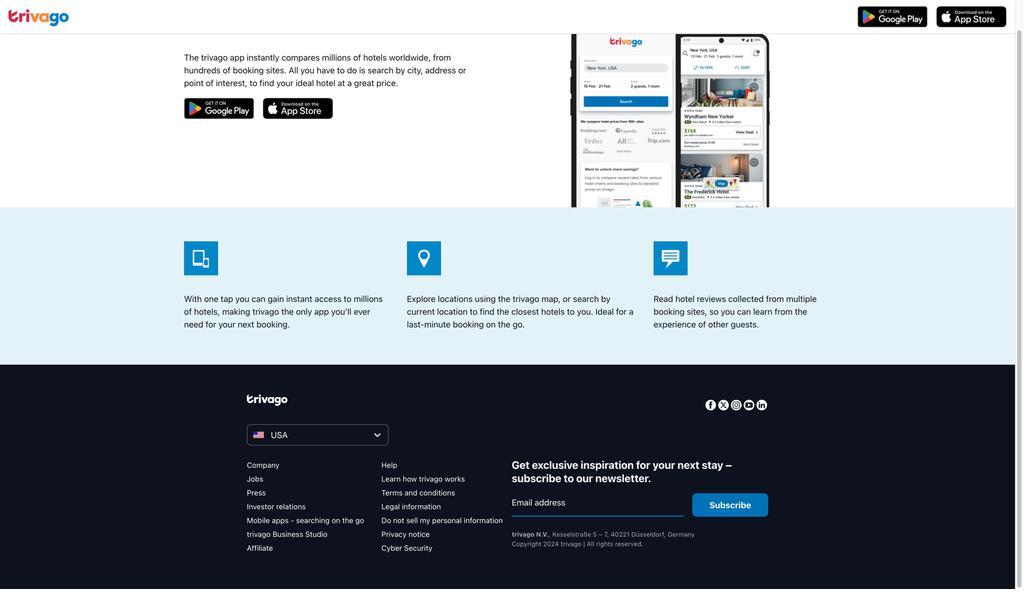 Task type: locate. For each thing, give the bounding box(es) containing it.
security
[[404, 544, 433, 553]]

from
[[433, 52, 451, 63], [766, 294, 784, 304], [775, 307, 793, 317]]

hotel up sites,
[[676, 294, 695, 304]]

to left do
[[337, 65, 345, 75]]

-
[[291, 517, 294, 525]]

is
[[363, 21, 372, 34], [359, 65, 366, 75]]

on right searching
[[332, 517, 340, 525]]

1 horizontal spatial all
[[587, 541, 594, 548]]

by inside the trivago app instantly compares  millions of  hotels worldwide, from hundreds of booking sites. all you have to do is search by city, address or point of interest, to find your ideal hotel at a great price.
[[396, 65, 405, 75]]

1 vertical spatial on
[[332, 517, 340, 525]]

all inside the trivago app instantly compares  millions of  hotels worldwide, from hundreds of booking sites. all you have to do is search by city, address or point of interest, to find your ideal hotel at a great price.
[[289, 65, 298, 75]]

stay
[[702, 459, 723, 472]]

sites,
[[687, 307, 707, 317]]

1 vertical spatial hotel
[[316, 78, 336, 88]]

1 vertical spatial next
[[678, 459, 700, 472]]

0 vertical spatial you
[[301, 65, 315, 75]]

all down compares
[[289, 65, 298, 75]]

0 horizontal spatial by
[[396, 65, 405, 75]]

sell
[[406, 517, 418, 525]]

the inside read hotel reviews collected from multiple booking sites, so you can learn from the experience of other guests.
[[795, 307, 808, 317]]

0 vertical spatial or
[[458, 65, 466, 75]]

1 vertical spatial google play store logo image
[[184, 98, 263, 119]]

your down "making" in the left bottom of the page
[[219, 320, 236, 330]]

to
[[337, 65, 345, 75], [250, 78, 257, 88], [344, 294, 352, 304], [470, 307, 478, 317], [567, 307, 575, 317], [564, 472, 574, 485]]

1 vertical spatial app
[[314, 307, 329, 317]]

on
[[486, 320, 496, 330], [332, 517, 340, 525]]

1 horizontal spatial information
[[464, 517, 503, 525]]

the left go
[[342, 517, 353, 525]]

of down 'hundreds'
[[206, 78, 214, 88]]

with for with the trivago app, the ideal hotel is in your hands.
[[184, 21, 208, 34]]

with left 'one'
[[184, 294, 202, 304]]

1 horizontal spatial google play store logo image
[[858, 6, 937, 27]]

for up newsletter.
[[636, 459, 651, 472]]

1 vertical spatial information
[[464, 517, 503, 525]]

0 horizontal spatial on
[[332, 517, 340, 525]]

you'll
[[331, 307, 352, 317]]

1 horizontal spatial by
[[601, 294, 611, 304]]

– inside trivago n.v. , kesselstrasse 5 – 7, 40221 düsseldorf, germany copyright 2024 trivago | all rights reserved.
[[599, 531, 603, 539]]

0 vertical spatial on
[[486, 320, 496, 330]]

1 vertical spatial –
[[599, 531, 603, 539]]

5
[[593, 531, 597, 539]]

1 horizontal spatial booking
[[453, 320, 484, 330]]

trivago inside with one tap you can gain instant access to millions of hotels, making trivago the only app you'll ever need for your next booking.
[[253, 307, 279, 317]]

of up need
[[184, 307, 192, 317]]

millions inside with one tap you can gain instant access to millions of hotels, making trivago the only app you'll ever need for your next booking.
[[354, 294, 383, 304]]

for left a
[[616, 307, 627, 317]]

affiliate
[[247, 544, 273, 553]]

guests.
[[731, 320, 759, 330]]

to left our
[[564, 472, 574, 485]]

millions up have
[[322, 52, 351, 63]]

you right so
[[721, 307, 735, 317]]

2 vertical spatial hotel
[[676, 294, 695, 304]]

company
[[247, 461, 279, 470]]

your inside get exclusive inspiration for your next stay – subscribe to our newsletter.
[[653, 459, 675, 472]]

app
[[230, 52, 245, 63], [314, 307, 329, 317]]

all right |
[[587, 541, 594, 548]]

trivago business studio link
[[247, 530, 328, 539]]

or inside the trivago app instantly compares  millions of  hotels worldwide, from hundreds of booking sites. all you have to do is search by city, address or point of interest, to find your ideal hotel at a great price.
[[458, 65, 466, 75]]

app down access
[[314, 307, 329, 317]]

with inside with one tap you can gain instant access to millions of hotels, making trivago the only app you'll ever need for your next booking.
[[184, 294, 202, 304]]

trivago up booking.
[[253, 307, 279, 317]]

apple store logo image
[[937, 6, 1015, 27], [263, 98, 342, 119]]

0 vertical spatial millions
[[322, 52, 351, 63]]

locations
[[438, 294, 473, 304]]

0 horizontal spatial search
[[368, 65, 394, 75]]

hotels down map,
[[541, 307, 565, 317]]

your left stay
[[653, 459, 675, 472]]

|
[[584, 541, 585, 548]]

app left instantly
[[230, 52, 245, 63]]

0 horizontal spatial information
[[402, 503, 441, 511]]

1 vertical spatial ideal
[[296, 78, 314, 88]]

notice
[[409, 530, 430, 539]]

mobile
[[247, 517, 270, 525]]

0 horizontal spatial can
[[252, 294, 266, 304]]

relations
[[276, 503, 306, 511]]

0 horizontal spatial you
[[235, 294, 249, 304]]

1 vertical spatial search
[[573, 294, 599, 304]]

rights
[[596, 541, 614, 548]]

have
[[317, 65, 335, 75]]

information down terms and conditions 'link'
[[402, 503, 441, 511]]

the inside with one tap you can gain instant access to millions of hotels, making trivago the only app you'll ever need for your next booking.
[[281, 307, 294, 317]]

press link
[[247, 489, 266, 498]]

or right map,
[[563, 294, 571, 304]]

learn
[[382, 475, 401, 484]]

0 vertical spatial booking
[[233, 65, 264, 75]]

1 vertical spatial find
[[480, 307, 495, 317]]

search inside explore locations using the trivago map, or search by current location to find the closest hotels to you. ideal for a last-minute booking on the go.
[[573, 294, 599, 304]]

0 horizontal spatial or
[[458, 65, 466, 75]]

0 horizontal spatial apple store logo image
[[263, 98, 342, 119]]

you up "making" in the left bottom of the page
[[235, 294, 249, 304]]

is inside the trivago app instantly compares  millions of  hotels worldwide, from hundreds of booking sites. all you have to do is search by city, address or point of interest, to find your ideal hotel at a great price.
[[359, 65, 366, 75]]

to down using
[[470, 307, 478, 317]]

1 horizontal spatial –
[[726, 459, 732, 472]]

booking up experience
[[654, 307, 685, 317]]

2 vertical spatial from
[[775, 307, 793, 317]]

2 vertical spatial you
[[721, 307, 735, 317]]

hotel left in
[[336, 21, 361, 34]]

with
[[184, 21, 208, 34], [184, 294, 202, 304]]

of down sites,
[[698, 320, 706, 330]]

0 horizontal spatial find
[[260, 78, 274, 88]]

by up ideal
[[601, 294, 611, 304]]

1 horizontal spatial hotels
[[541, 307, 565, 317]]

your down sites.
[[277, 78, 294, 88]]

to inside with one tap you can gain instant access to millions of hotels, making trivago the only app you'll ever need for your next booking.
[[344, 294, 352, 304]]

you down compares
[[301, 65, 315, 75]]

0 horizontal spatial booking
[[233, 65, 264, 75]]

next left stay
[[678, 459, 700, 472]]

trivago inside company jobs press investor relations mobile apps - searching on the go trivago business studio affiliate
[[247, 530, 271, 539]]

privacy
[[382, 530, 407, 539]]

0 vertical spatial google play store logo image
[[858, 6, 937, 27]]

get
[[512, 459, 530, 472]]

closest
[[512, 307, 539, 317]]

all
[[289, 65, 298, 75], [587, 541, 594, 548]]

information right personal
[[464, 517, 503, 525]]

search up you.
[[573, 294, 599, 304]]

how
[[403, 475, 417, 484]]

app inside with one tap you can gain instant access to millions of hotels, making trivago the only app you'll ever need for your next booking.
[[314, 307, 329, 317]]

or right address
[[458, 65, 466, 75]]

,
[[549, 531, 551, 539]]

0 vertical spatial –
[[726, 459, 732, 472]]

0 horizontal spatial hotels
[[363, 52, 387, 63]]

next
[[238, 320, 254, 330], [678, 459, 700, 472]]

2 horizontal spatial you
[[721, 307, 735, 317]]

1 horizontal spatial on
[[486, 320, 496, 330]]

ideal down compares
[[296, 78, 314, 88]]

2 horizontal spatial for
[[636, 459, 651, 472]]

google play store logo image for the bottommost apple store logo
[[184, 98, 263, 119]]

for inside get exclusive inspiration for your next stay – subscribe to our newsletter.
[[636, 459, 651, 472]]

you inside with one tap you can gain instant access to millions of hotels, making trivago the only app you'll ever need for your next booking.
[[235, 294, 249, 304]]

hotel down have
[[316, 78, 336, 88]]

the right using
[[498, 294, 511, 304]]

1 horizontal spatial search
[[573, 294, 599, 304]]

do not sell my personal information button
[[382, 516, 503, 526]]

2 vertical spatial for
[[636, 459, 651, 472]]

studio
[[305, 530, 328, 539]]

booking down instantly
[[233, 65, 264, 75]]

and
[[405, 489, 418, 498]]

your inside the trivago app instantly compares  millions of  hotels worldwide, from hundreds of booking sites. all you have to do is search by city, address or point of interest, to find your ideal hotel at a great price.
[[277, 78, 294, 88]]

1 vertical spatial or
[[563, 294, 571, 304]]

you inside the trivago app instantly compares  millions of  hotels worldwide, from hundreds of booking sites. all you have to do is search by city, address or point of interest, to find your ideal hotel at a great price.
[[301, 65, 315, 75]]

booking inside explore locations using the trivago map, or search by current location to find the closest hotels to you. ideal for a last-minute booking on the go.
[[453, 320, 484, 330]]

trivago down mobile
[[247, 530, 271, 539]]

the
[[210, 21, 226, 34], [291, 21, 307, 34], [498, 294, 511, 304], [281, 307, 294, 317], [497, 307, 509, 317], [795, 307, 808, 317], [498, 320, 511, 330], [342, 517, 353, 525]]

1 vertical spatial all
[[587, 541, 594, 548]]

from right learn
[[775, 307, 793, 317]]

trivago inside explore locations using the trivago map, or search by current location to find the closest hotels to you. ideal for a last-minute booking on the go.
[[513, 294, 539, 304]]

find down using
[[480, 307, 495, 317]]

1 with from the top
[[184, 21, 208, 34]]

can left gain
[[252, 294, 266, 304]]

hotel inside the trivago app instantly compares  millions of  hotels worldwide, from hundreds of booking sites. all you have to do is search by city, address or point of interest, to find your ideal hotel at a great price.
[[316, 78, 336, 88]]

0 vertical spatial hotels
[[363, 52, 387, 63]]

1 horizontal spatial can
[[737, 307, 751, 317]]

all inside trivago n.v. , kesselstrasse 5 – 7, 40221 düsseldorf, germany copyright 2024 trivago | all rights reserved.
[[587, 541, 594, 548]]

0 vertical spatial by
[[396, 65, 405, 75]]

0 vertical spatial apple store logo image
[[937, 6, 1015, 27]]

from up address
[[433, 52, 451, 63]]

hotel
[[336, 21, 361, 34], [316, 78, 336, 88], [676, 294, 695, 304]]

reserved.
[[615, 541, 644, 548]]

your inside with one tap you can gain instant access to millions of hotels, making trivago the only app you'll ever need for your next booking.
[[219, 320, 236, 330]]

– right stay
[[726, 459, 732, 472]]

1 horizontal spatial millions
[[354, 294, 383, 304]]

multiple
[[786, 294, 817, 304]]

0 horizontal spatial all
[[289, 65, 298, 75]]

hands.
[[410, 21, 444, 34]]

1 vertical spatial from
[[766, 294, 784, 304]]

1 vertical spatial is
[[359, 65, 366, 75]]

find inside explore locations using the trivago map, or search by current location to find the closest hotels to you. ideal for a last-minute booking on the go.
[[480, 307, 495, 317]]

tap
[[221, 294, 233, 304]]

a
[[629, 307, 634, 317]]

booking
[[233, 65, 264, 75], [654, 307, 685, 317], [453, 320, 484, 330]]

millions inside the trivago app instantly compares  millions of  hotels worldwide, from hundreds of booking sites. all you have to do is search by city, address or point of interest, to find your ideal hotel at a great price.
[[322, 52, 351, 63]]

germany
[[668, 531, 695, 539]]

0 vertical spatial all
[[289, 65, 298, 75]]

trivago up copyright
[[512, 531, 535, 539]]

0 vertical spatial app
[[230, 52, 245, 63]]

trivago up 'hundreds'
[[201, 52, 228, 63]]

0 vertical spatial from
[[433, 52, 451, 63]]

personal
[[432, 517, 462, 525]]

0 horizontal spatial for
[[206, 320, 216, 330]]

1 horizontal spatial next
[[678, 459, 700, 472]]

millions up "ever"
[[354, 294, 383, 304]]

0 vertical spatial find
[[260, 78, 274, 88]]

Email address email field
[[512, 494, 684, 517]]

1 vertical spatial by
[[601, 294, 611, 304]]

you
[[301, 65, 315, 75], [235, 294, 249, 304], [721, 307, 735, 317]]

hotel inside read hotel reviews collected from multiple booking sites, so you can learn from the experience of other guests.
[[676, 294, 695, 304]]

1 horizontal spatial or
[[563, 294, 571, 304]]

affiliate link
[[247, 544, 273, 553]]

0 vertical spatial with
[[184, 21, 208, 34]]

the down multiple on the right
[[795, 307, 808, 317]]

booking down the location on the left bottom of the page
[[453, 320, 484, 330]]

google play store logo image for rightmost apple store logo
[[858, 6, 937, 27]]

1 vertical spatial can
[[737, 307, 751, 317]]

searching
[[296, 517, 330, 525]]

–
[[726, 459, 732, 472], [599, 531, 603, 539]]

– right "5"
[[599, 531, 603, 539]]

0 horizontal spatial millions
[[322, 52, 351, 63]]

do
[[382, 517, 391, 525]]

the inside company jobs press investor relations mobile apps - searching on the go trivago business studio affiliate
[[342, 517, 353, 525]]

can up guests.
[[737, 307, 751, 317]]

to up you'll
[[344, 294, 352, 304]]

booking inside read hotel reviews collected from multiple booking sites, so you can learn from the experience of other guests.
[[654, 307, 685, 317]]

ideal
[[309, 21, 333, 34], [296, 78, 314, 88]]

for down "hotels," at left bottom
[[206, 320, 216, 330]]

subscribe
[[512, 472, 562, 485]]

inspiration
[[581, 459, 634, 472]]

1 vertical spatial booking
[[654, 307, 685, 317]]

0 vertical spatial information
[[402, 503, 441, 511]]

0 vertical spatial can
[[252, 294, 266, 304]]

1 vertical spatial with
[[184, 294, 202, 304]]

for inside explore locations using the trivago map, or search by current location to find the closest hotels to you. ideal for a last-minute booking on the go.
[[616, 307, 627, 317]]

hotels up a great price.
[[363, 52, 387, 63]]

hotels
[[363, 52, 387, 63], [541, 307, 565, 317]]

app,
[[266, 21, 288, 34]]

0 vertical spatial search
[[368, 65, 394, 75]]

the trivago app instantly compares  millions of  hotels worldwide, from hundreds of booking sites. all you have to do is search by city, address or point of interest, to find your ideal hotel at a great price.
[[184, 52, 466, 88]]

next down "making" in the left bottom of the page
[[238, 320, 254, 330]]

0 horizontal spatial –
[[599, 531, 603, 539]]

1 vertical spatial hotels
[[541, 307, 565, 317]]

investor
[[247, 503, 274, 511]]

all for you
[[289, 65, 298, 75]]

your right in
[[385, 21, 408, 34]]

hotels,
[[194, 307, 220, 317]]

1 horizontal spatial you
[[301, 65, 315, 75]]

by left city,
[[396, 65, 405, 75]]

instantly
[[247, 52, 279, 63]]

1 vertical spatial millions
[[354, 294, 383, 304]]

so
[[710, 307, 719, 317]]

millions
[[322, 52, 351, 63], [354, 294, 383, 304]]

is left in
[[363, 21, 372, 34]]

1 horizontal spatial for
[[616, 307, 627, 317]]

1 vertical spatial for
[[206, 320, 216, 330]]

ideal inside the trivago app instantly compares  millions of  hotels worldwide, from hundreds of booking sites. all you have to do is search by city, address or point of interest, to find your ideal hotel at a great price.
[[296, 78, 314, 88]]

with one tap you can gain instant access to millions of hotels, making trivago the only app you'll ever need for your next booking.
[[184, 294, 383, 330]]

do
[[347, 65, 357, 75]]

with the trivago app, the ideal hotel is in your hands.
[[184, 21, 444, 34]]

ideal up compares
[[309, 21, 333, 34]]

by inside explore locations using the trivago map, or search by current location to find the closest hotels to you. ideal for a last-minute booking on the go.
[[601, 294, 611, 304]]

0 horizontal spatial app
[[230, 52, 245, 63]]

2 vertical spatial booking
[[453, 320, 484, 330]]

can
[[252, 294, 266, 304], [737, 307, 751, 317]]

1 vertical spatial you
[[235, 294, 249, 304]]

app inside the trivago app instantly compares  millions of  hotels worldwide, from hundreds of booking sites. all you have to do is search by city, address or point of interest, to find your ideal hotel at a great price.
[[230, 52, 245, 63]]

with up the the
[[184, 21, 208, 34]]

0 vertical spatial next
[[238, 320, 254, 330]]

the left only
[[281, 307, 294, 317]]

address
[[425, 65, 456, 75]]

1 vertical spatial apple store logo image
[[263, 98, 342, 119]]

search up a great price.
[[368, 65, 394, 75]]

trivago up closest
[[513, 294, 539, 304]]

on down using
[[486, 320, 496, 330]]

or
[[458, 65, 466, 75], [563, 294, 571, 304]]

google play store logo image
[[858, 6, 937, 27], [184, 98, 263, 119]]

0 vertical spatial for
[[616, 307, 627, 317]]

from up learn
[[766, 294, 784, 304]]

0 horizontal spatial google play store logo image
[[184, 98, 263, 119]]

cyber
[[382, 544, 402, 553]]

find down sites.
[[260, 78, 274, 88]]

2 with from the top
[[184, 294, 202, 304]]

press
[[247, 489, 266, 498]]

for
[[616, 307, 627, 317], [206, 320, 216, 330], [636, 459, 651, 472]]

1 horizontal spatial find
[[480, 307, 495, 317]]

trivago up conditions
[[419, 475, 443, 484]]

1 horizontal spatial app
[[314, 307, 329, 317]]

is right do
[[359, 65, 366, 75]]

0 horizontal spatial next
[[238, 320, 254, 330]]

n.v.
[[536, 531, 549, 539]]

2 horizontal spatial booking
[[654, 307, 685, 317]]



Task type: describe. For each thing, give the bounding box(es) containing it.
all for rights
[[587, 541, 594, 548]]

terms
[[382, 489, 403, 498]]

– inside get exclusive inspiration for your next stay – subscribe to our newsletter.
[[726, 459, 732, 472]]

0 vertical spatial hotel
[[336, 21, 361, 34]]

0 vertical spatial is
[[363, 21, 372, 34]]

go
[[355, 517, 364, 525]]

making
[[222, 307, 250, 317]]

next inside with one tap you can gain instant access to millions of hotels, making trivago the only app you'll ever need for your next booking.
[[238, 320, 254, 330]]

need
[[184, 320, 203, 330]]

the up 'hundreds'
[[210, 21, 226, 34]]

jobs
[[247, 475, 263, 484]]

go.
[[513, 320, 525, 330]]

the
[[184, 52, 199, 63]]

city,
[[407, 65, 423, 75]]

to inside get exclusive inspiration for your next stay – subscribe to our newsletter.
[[564, 472, 574, 485]]

a great price.
[[347, 78, 398, 88]]

copyright
[[512, 541, 542, 548]]

for inside with one tap you can gain instant access to millions of hotels, making trivago the only app you'll ever need for your next booking.
[[206, 320, 216, 330]]

1 horizontal spatial apple store logo image
[[937, 6, 1015, 27]]

hotels inside explore locations using the trivago map, or search by current location to find the closest hotels to you. ideal for a last-minute booking on the go.
[[541, 307, 565, 317]]

sites.
[[266, 65, 287, 75]]

our
[[576, 472, 593, 485]]

conditions
[[420, 489, 455, 498]]

trivago logo image
[[9, 9, 69, 26]]

you inside read hotel reviews collected from multiple booking sites, so you can learn from the experience of other guests.
[[721, 307, 735, 317]]

business
[[273, 530, 303, 539]]

on inside explore locations using the trivago map, or search by current location to find the closest hotels to you. ideal for a last-minute booking on the go.
[[486, 320, 496, 330]]

7,
[[604, 531, 609, 539]]

compares
[[282, 52, 320, 63]]

learn
[[753, 307, 773, 317]]

company link
[[247, 461, 279, 470]]

get exclusive inspiration for your next stay – subscribe to our newsletter.
[[512, 459, 732, 485]]

search inside the trivago app instantly compares  millions of  hotels worldwide, from hundreds of booking sites. all you have to do is search by city, address or point of interest, to find your ideal hotel at a great price.
[[368, 65, 394, 75]]

trivago n.v. , kesselstraße 5 – 7, 40221 düsseldorf, germany copyright 2024 trivago | all rights reserved.
[[512, 531, 695, 548]]

of up interest,
[[223, 65, 231, 75]]

hundreds
[[184, 65, 221, 75]]

only
[[296, 307, 312, 317]]

cyber security link
[[382, 544, 433, 553]]

of up do
[[353, 52, 361, 63]]

on inside company jobs press investor relations mobile apps - searching on the go trivago business studio affiliate
[[332, 517, 340, 525]]

ideal
[[596, 307, 614, 317]]

with for with one tap you can gain instant access to millions of hotels, making trivago the only app you'll ever need for your next booking.
[[184, 294, 202, 304]]

to left you.
[[567, 307, 575, 317]]

one
[[204, 294, 219, 304]]

from inside the trivago app instantly compares  millions of  hotels worldwide, from hundreds of booking sites. all you have to do is search by city, address or point of interest, to find your ideal hotel at a great price.
[[433, 52, 451, 63]]

last-
[[407, 320, 424, 330]]

jobs link
[[247, 475, 263, 484]]

exclusive
[[532, 459, 578, 472]]

help learn how trivago works terms and conditions legal information do not sell my personal information privacy notice cyber security
[[382, 461, 503, 553]]

of inside with one tap you can gain instant access to millions of hotels, making trivago the only app you'll ever need for your next booking.
[[184, 307, 192, 317]]

next inside get exclusive inspiration for your next stay – subscribe to our newsletter.
[[678, 459, 700, 472]]

düsseldorf,
[[632, 531, 666, 539]]

at
[[338, 78, 345, 88]]

works
[[445, 475, 465, 484]]

reviews
[[697, 294, 726, 304]]

trivago down kesselstrasse
[[561, 541, 582, 548]]

legal information link
[[382, 503, 441, 511]]

find inside the trivago app instantly compares  millions of  hotels worldwide, from hundreds of booking sites. all you have to do is search by city, address or point of interest, to find your ideal hotel at a great price.
[[260, 78, 274, 88]]

current
[[407, 307, 435, 317]]

trivago left app,
[[229, 21, 264, 34]]

worldwide,
[[389, 52, 431, 63]]

subscribe button
[[693, 494, 768, 517]]

point
[[184, 78, 204, 88]]

explore
[[407, 294, 436, 304]]

read hotel reviews collected from multiple booking sites, so you can learn from the experience of other guests.
[[654, 294, 817, 330]]

can inside read hotel reviews collected from multiple booking sites, so you can learn from the experience of other guests.
[[737, 307, 751, 317]]

terms and conditions link
[[382, 489, 455, 498]]

can inside with one tap you can gain instant access to millions of hotels, making trivago the only app you'll ever need for your next booking.
[[252, 294, 266, 304]]

my
[[420, 517, 430, 525]]

mobile apps - searching on the go link
[[247, 517, 364, 525]]

instant
[[286, 294, 313, 304]]

help link
[[382, 461, 397, 470]]

in
[[374, 21, 383, 34]]

subscribe
[[710, 501, 751, 511]]

access
[[315, 294, 342, 304]]

booking inside the trivago app instantly compares  millions of  hotels worldwide, from hundreds of booking sites. all you have to do is search by city, address or point of interest, to find your ideal hotel at a great price.
[[233, 65, 264, 75]]

newsletter.
[[596, 472, 651, 485]]

trivago inside help learn how trivago works terms and conditions legal information do not sell my personal information privacy notice cyber security
[[419, 475, 443, 484]]

2024
[[543, 541, 559, 548]]

the left closest
[[497, 307, 509, 317]]

of inside read hotel reviews collected from multiple booking sites, so you can learn from the experience of other guests.
[[698, 320, 706, 330]]

company jobs press investor relations mobile apps - searching on the go trivago business studio affiliate
[[247, 461, 364, 553]]

the right app,
[[291, 21, 307, 34]]

or inside explore locations using the trivago map, or search by current location to find the closest hotels to you. ideal for a last-minute booking on the go.
[[563, 294, 571, 304]]

interest,
[[216, 78, 247, 88]]

read
[[654, 294, 673, 304]]

map,
[[542, 294, 561, 304]]

kesselstraße
[[553, 531, 591, 539]]

trivago inside the trivago app instantly compares  millions of  hotels worldwide, from hundreds of booking sites. all you have to do is search by city, address or point of interest, to find your ideal hotel at a great price.
[[201, 52, 228, 63]]

apps
[[272, 517, 289, 525]]

to right interest,
[[250, 78, 257, 88]]

0 vertical spatial ideal
[[309, 21, 333, 34]]

the left go.
[[498, 320, 511, 330]]

not
[[393, 517, 404, 525]]

hotels inside the trivago app instantly compares  millions of  hotels worldwide, from hundreds of booking sites. all you have to do is search by city, address or point of interest, to find your ideal hotel at a great price.
[[363, 52, 387, 63]]

you.
[[577, 307, 593, 317]]

booking.
[[257, 320, 290, 330]]

privacy notice link
[[382, 530, 430, 539]]

minute
[[424, 320, 451, 330]]

legal
[[382, 503, 400, 511]]

using
[[475, 294, 496, 304]]

gain
[[268, 294, 284, 304]]

experience
[[654, 320, 696, 330]]

other
[[708, 320, 729, 330]]

investor relations link
[[247, 503, 306, 511]]



Task type: vqa. For each thing, say whether or not it's contained in the screenshot.
Düsseldorf, on the right of page
yes



